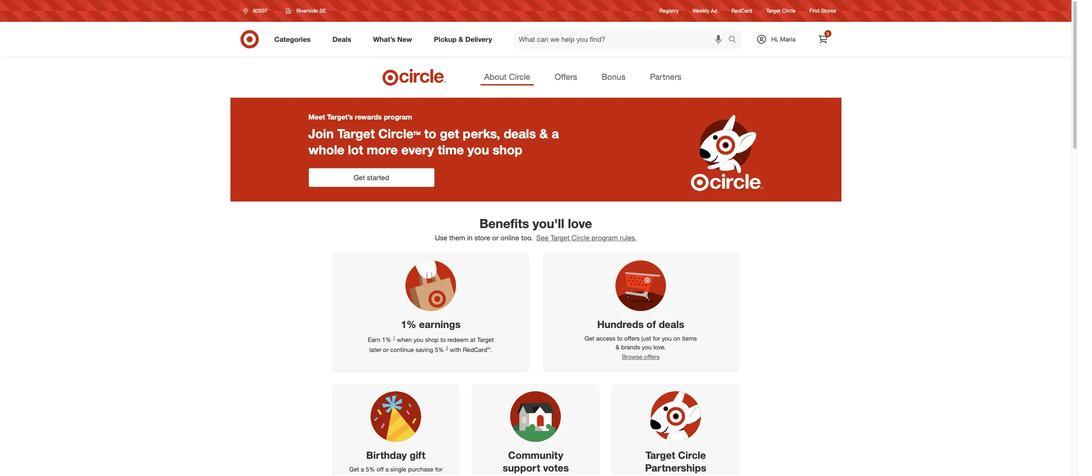 Task type: describe. For each thing, give the bounding box(es) containing it.
perks,
[[463, 126, 500, 142]]

weekly ad
[[693, 8, 718, 14]]

target's
[[327, 113, 353, 122]]

redcard™.
[[463, 346, 492, 353]]

valid
[[386, 474, 398, 475]]

or inside when you shop to redeem at target later or continue saving 5%
[[383, 346, 389, 353]]

program inside benefits you'll love use them in store or online too. see target circle program rules.
[[592, 234, 618, 242]]

for you on
[[653, 335, 680, 342]]

at
[[470, 336, 476, 343]]

benefits
[[480, 216, 529, 231]]

access
[[596, 335, 616, 342]]

about circle link
[[481, 69, 534, 86]]

se
[[320, 7, 326, 14]]

shop inside when you shop to redeem at target later or continue saving 5%
[[425, 336, 439, 343]]

2 link
[[446, 345, 448, 350]]

target circle link
[[766, 7, 796, 15]]

offers
[[555, 72, 577, 82]]

get started button
[[308, 168, 435, 187]]

meet
[[308, 113, 325, 122]]

rewards
[[355, 113, 382, 122]]

3
[[827, 31, 829, 36]]

1
[[393, 335, 395, 341]]

browse offers link
[[622, 353, 660, 361]]

bonus
[[602, 72, 626, 82]]

deals
[[333, 35, 351, 43]]

days
[[418, 474, 431, 475]]

hi, maria
[[772, 35, 796, 43]]

target inside when you shop to redeem at target later or continue saving 5%
[[477, 336, 494, 343]]

shop inside meet target's rewards program join target circle™ to get perks, deals & a whole lot more every time you shop
[[493, 142, 523, 157]]

pickup & delivery link
[[427, 30, 503, 49]]

get for hundreds
[[585, 335, 595, 342]]

support votes
[[503, 462, 569, 474]]

1 link
[[393, 335, 395, 341]]

circle for about circle
[[509, 72, 530, 82]]

too.
[[521, 234, 533, 242]]

partnerships
[[645, 462, 707, 474]]

online
[[501, 234, 519, 242]]

or inside benefits you'll love use them in store or online too. see target circle program rules.
[[492, 234, 499, 242]]

1% earnings
[[401, 318, 461, 331]]

0 horizontal spatial &
[[459, 35, 463, 43]]

your
[[347, 474, 359, 475]]

riverside se button
[[280, 3, 332, 19]]

of deals
[[647, 318, 685, 331]]

what's
[[373, 35, 396, 43]]

get inside button
[[354, 173, 365, 182]]

search
[[725, 36, 746, 44]]

a inside meet target's rewards program join target circle™ to get perks, deals & a whole lot more every time you shop
[[552, 126, 559, 142]]

when
[[397, 336, 412, 343]]

target circle logo image
[[381, 68, 448, 86]]

single
[[390, 466, 406, 473]]

earn 1% 1
[[368, 335, 395, 343]]

What can we help you find? suggestions appear below search field
[[514, 30, 731, 49]]

purchase
[[408, 466, 434, 473]]

1 vertical spatial for
[[400, 474, 407, 475]]

when you shop to redeem at target later or continue saving 5%
[[369, 336, 494, 353]]

maria
[[780, 35, 796, 43]]

1% inside earn 1% 1
[[382, 336, 391, 343]]

rules.
[[620, 234, 637, 242]]

you'll
[[533, 216, 565, 231]]

birthday.
[[361, 474, 384, 475]]

off
[[377, 466, 384, 473]]

0 horizontal spatial offers
[[624, 335, 640, 342]]

get
[[440, 126, 459, 142]]

whole
[[308, 142, 344, 157]]

every
[[401, 142, 434, 157]]

find stores
[[810, 8, 836, 14]]

riverside se
[[296, 7, 326, 14]]

new
[[397, 35, 412, 43]]

gift
[[410, 449, 425, 461]]

redcard
[[732, 8, 753, 14]]

pickup
[[434, 35, 457, 43]]

meet target's rewards program join target circle™ to get perks, deals & a whole lot more every time you shop
[[308, 113, 559, 157]]

target circle partnerships
[[645, 449, 707, 474]]

them
[[449, 234, 465, 242]]

92507
[[253, 7, 268, 14]]

0 horizontal spatial a
[[361, 466, 364, 473]]

hi,
[[772, 35, 779, 43]]

deals
[[504, 126, 536, 142]]

program inside meet target's rewards program join target circle™ to get perks, deals & a whole lot more every time you shop
[[384, 113, 412, 122]]

registry
[[660, 8, 679, 14]]

registry link
[[660, 7, 679, 15]]

continue
[[390, 346, 414, 353]]

browse
[[622, 353, 643, 361]]

target inside meet target's rewards program join target circle™ to get perks, deals & a whole lot more every time you shop
[[337, 126, 375, 142]]

birthday gift get a 5% off a single purchase for your birthday. valid for 30 days fro
[[347, 449, 445, 475]]

circle inside benefits you'll love use them in store or online too. see target circle program rules.
[[572, 234, 590, 242]]

you inside meet target's rewards program join target circle™ to get perks, deals & a whole lot more every time you shop
[[468, 142, 489, 157]]

what's new link
[[366, 30, 423, 49]]

riverside
[[296, 7, 318, 14]]

5% inside birthday gift get a 5% off a single purchase for your birthday. valid for 30 days fro
[[366, 466, 375, 473]]

community
[[508, 449, 564, 461]]

earnings
[[419, 318, 461, 331]]

1 horizontal spatial 1%
[[401, 318, 416, 331]]

get for birthday
[[349, 466, 359, 473]]

to inside when you shop to redeem at target later or continue saving 5%
[[441, 336, 446, 343]]



Task type: locate. For each thing, give the bounding box(es) containing it.
hundreds
[[597, 318, 644, 331]]

get inside hundreds of deals get access to offers just for you on items & brands you love. browse offers
[[585, 335, 595, 342]]

circle left find
[[782, 8, 796, 14]]

target circle
[[766, 8, 796, 14]]

circle up partnerships
[[678, 449, 706, 461]]

you up "saving"
[[414, 336, 424, 343]]

offers up & brands you love.
[[624, 335, 640, 342]]

time
[[438, 142, 464, 157]]

0 vertical spatial offers
[[624, 335, 640, 342]]

& right pickup
[[459, 35, 463, 43]]

1 vertical spatial you
[[414, 336, 424, 343]]

join
[[308, 126, 334, 142]]

use
[[435, 234, 447, 242]]

you down perks,
[[468, 142, 489, 157]]

circle down love
[[572, 234, 590, 242]]

or
[[492, 234, 499, 242], [383, 346, 389, 353]]

benefits you'll love use them in store or online too. see target circle program rules.
[[435, 216, 637, 242]]

to inside hundreds of deals get access to offers just for you on items & brands you love. browse offers
[[617, 335, 623, 342]]

0 vertical spatial or
[[492, 234, 499, 242]]

delivery
[[465, 35, 492, 43]]

just
[[642, 335, 651, 342]]

program
[[384, 113, 412, 122], [592, 234, 618, 242]]

find stores link
[[810, 7, 836, 15]]

offers link
[[551, 69, 581, 86]]

0 vertical spatial shop
[[493, 142, 523, 157]]

2 horizontal spatial a
[[552, 126, 559, 142]]

see target circle program rules. link
[[537, 233, 637, 243]]

target up hi,
[[766, 8, 781, 14]]

partners
[[650, 72, 682, 82]]

redcard link
[[732, 7, 753, 15]]

shop up "saving"
[[425, 336, 439, 343]]

for right purchase
[[435, 466, 443, 473]]

circle for target circle partnerships
[[678, 449, 706, 461]]

1 vertical spatial &
[[540, 126, 548, 142]]

& right deals
[[540, 126, 548, 142]]

1 horizontal spatial &
[[540, 126, 548, 142]]

1 vertical spatial program
[[592, 234, 618, 242]]

see
[[537, 234, 549, 242]]

1 horizontal spatial offers
[[644, 353, 660, 361]]

categories link
[[267, 30, 322, 49]]

target up "lot"
[[337, 126, 375, 142]]

earn
[[368, 336, 380, 343]]

hundreds of deals get access to offers just for you on items & brands you love. browse offers
[[585, 318, 697, 361]]

a right deals
[[552, 126, 559, 142]]

2 vertical spatial get
[[349, 466, 359, 473]]

a
[[552, 126, 559, 142], [361, 466, 364, 473], [385, 466, 389, 473]]

target inside benefits you'll love use them in store or online too. see target circle program rules.
[[551, 234, 570, 242]]

circle for target circle
[[782, 8, 796, 14]]

&
[[459, 35, 463, 43], [540, 126, 548, 142]]

store
[[475, 234, 490, 242]]

program up circle™
[[384, 113, 412, 122]]

in
[[467, 234, 473, 242]]

0 vertical spatial you
[[468, 142, 489, 157]]

get started
[[354, 173, 389, 182]]

0 vertical spatial &
[[459, 35, 463, 43]]

deals link
[[325, 30, 362, 49]]

1 vertical spatial offers
[[644, 353, 660, 361]]

to up 2
[[441, 336, 446, 343]]

about circle
[[484, 72, 530, 82]]

love
[[568, 216, 592, 231]]

5% up birthday.
[[366, 466, 375, 473]]

circle inside target circle partnerships
[[678, 449, 706, 461]]

92507 button
[[237, 3, 277, 19]]

shop down deals
[[493, 142, 523, 157]]

what's new
[[373, 35, 412, 43]]

saving
[[416, 346, 433, 353]]

1 vertical spatial 1%
[[382, 336, 391, 343]]

0 vertical spatial get
[[354, 173, 365, 182]]

stores
[[821, 8, 836, 14]]

0 horizontal spatial program
[[384, 113, 412, 122]]

1 vertical spatial get
[[585, 335, 595, 342]]

get up "your"
[[349, 466, 359, 473]]

0 horizontal spatial to
[[424, 126, 437, 142]]

1 horizontal spatial for
[[435, 466, 443, 473]]

circle right "about" at top
[[509, 72, 530, 82]]

1 horizontal spatial 5%
[[435, 346, 444, 353]]

target up partnerships
[[646, 449, 675, 461]]

1 vertical spatial 5%
[[366, 466, 375, 473]]

1% left 1 link on the left of the page
[[382, 336, 391, 343]]

ad
[[711, 8, 718, 14]]

a right off
[[385, 466, 389, 473]]

search button
[[725, 30, 746, 51]]

circle™
[[378, 126, 421, 142]]

for down single
[[400, 474, 407, 475]]

find
[[810, 8, 820, 14]]

& inside meet target's rewards program join target circle™ to get perks, deals & a whole lot more every time you shop
[[540, 126, 548, 142]]

categories
[[274, 35, 311, 43]]

target right see
[[551, 234, 570, 242]]

5%
[[435, 346, 444, 353], [366, 466, 375, 473]]

1 horizontal spatial to
[[441, 336, 446, 343]]

target inside target circle partnerships
[[646, 449, 675, 461]]

1 horizontal spatial program
[[592, 234, 618, 242]]

to inside meet target's rewards program join target circle™ to get perks, deals & a whole lot more every time you shop
[[424, 126, 437, 142]]

1 horizontal spatial shop
[[493, 142, 523, 157]]

5% left 2
[[435, 346, 444, 353]]

weekly
[[693, 8, 710, 14]]

target right at
[[477, 336, 494, 343]]

lot
[[348, 142, 363, 157]]

5% inside when you shop to redeem at target later or continue saving 5%
[[435, 346, 444, 353]]

get left started
[[354, 173, 365, 182]]

1 vertical spatial or
[[383, 346, 389, 353]]

0 horizontal spatial you
[[414, 336, 424, 343]]

0 vertical spatial 1%
[[401, 318, 416, 331]]

to left get
[[424, 126, 437, 142]]

1 horizontal spatial you
[[468, 142, 489, 157]]

offers down & brands you love.
[[644, 353, 660, 361]]

0 horizontal spatial or
[[383, 346, 389, 353]]

you
[[468, 142, 489, 157], [414, 336, 424, 343]]

or right store
[[492, 234, 499, 242]]

1% up when
[[401, 318, 416, 331]]

0 vertical spatial for
[[435, 466, 443, 473]]

program left rules.
[[592, 234, 618, 242]]

1 horizontal spatial a
[[385, 466, 389, 473]]

get
[[354, 173, 365, 182], [585, 335, 595, 342], [349, 466, 359, 473]]

shop
[[493, 142, 523, 157], [425, 336, 439, 343]]

partners link
[[647, 69, 685, 86]]

birthday
[[366, 449, 407, 461]]

0 horizontal spatial for
[[400, 474, 407, 475]]

1 vertical spatial shop
[[425, 336, 439, 343]]

0 vertical spatial program
[[384, 113, 412, 122]]

weekly ad link
[[693, 7, 718, 15]]

0 vertical spatial 5%
[[435, 346, 444, 353]]

to right the access
[[617, 335, 623, 342]]

with
[[450, 346, 461, 353]]

0 horizontal spatial shop
[[425, 336, 439, 343]]

1 horizontal spatial or
[[492, 234, 499, 242]]

offers
[[624, 335, 640, 342], [644, 353, 660, 361]]

0 horizontal spatial 5%
[[366, 466, 375, 473]]

0 horizontal spatial 1%
[[382, 336, 391, 343]]

get left the access
[[585, 335, 595, 342]]

about
[[484, 72, 507, 82]]

items
[[682, 335, 697, 342]]

2 with redcard™.
[[446, 345, 492, 353]]

30
[[409, 474, 416, 475]]

get inside birthday gift get a 5% off a single purchase for your birthday. valid for 30 days fro
[[349, 466, 359, 473]]

pickup & delivery
[[434, 35, 492, 43]]

or right later
[[383, 346, 389, 353]]

community support votes
[[503, 449, 569, 474]]

2 horizontal spatial to
[[617, 335, 623, 342]]

3 link
[[814, 30, 833, 49]]

circle
[[782, 8, 796, 14], [509, 72, 530, 82], [572, 234, 590, 242], [678, 449, 706, 461]]

a up birthday.
[[361, 466, 364, 473]]

redeem
[[448, 336, 469, 343]]

you inside when you shop to redeem at target later or continue saving 5%
[[414, 336, 424, 343]]

& brands you love.
[[616, 344, 666, 351]]

more
[[367, 142, 398, 157]]



Task type: vqa. For each thing, say whether or not it's contained in the screenshot.
exchanges
no



